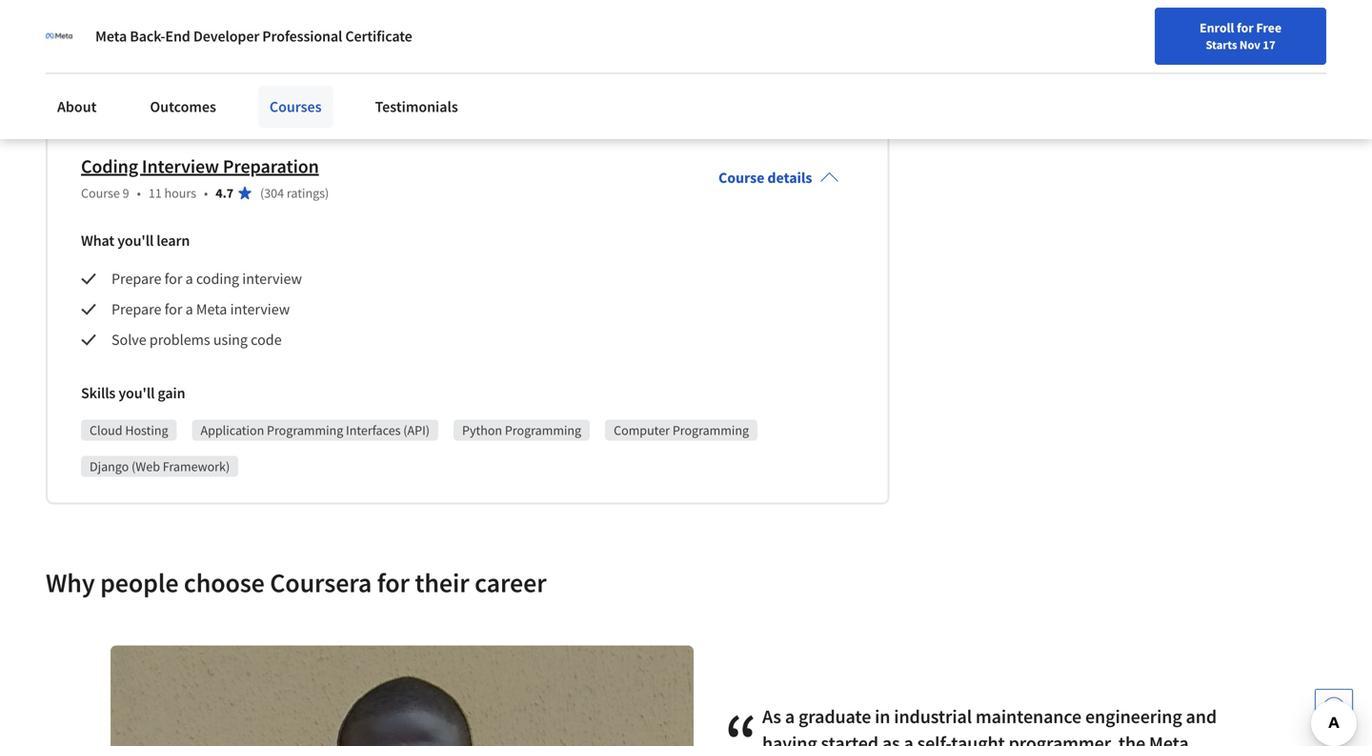 Task type: describe. For each thing, give the bounding box(es) containing it.
courses link
[[258, 86, 333, 128]]

people
[[100, 566, 179, 600]]

(
[[260, 184, 264, 202]]

mysql
[[262, 84, 301, 101]]

hours
[[164, 184, 196, 202]]

programmer,
[[1009, 732, 1115, 746]]

their
[[415, 566, 470, 600]]

learn
[[157, 231, 190, 250]]

engineering
[[1086, 705, 1183, 729]]

as a graduate in industrial maintenance engineering and having started as a self-taught programmer, the met
[[763, 705, 1217, 746]]

2 • from the left
[[204, 184, 208, 202]]

api
[[333, 84, 351, 101]]

17
[[1263, 37, 1276, 52]]

computer
[[614, 422, 670, 439]]

course for course 9 • 11 hours •
[[81, 184, 120, 202]]

details
[[768, 168, 812, 187]]

coursera image
[[23, 15, 144, 46]]

end
[[165, 27, 190, 46]]

)
[[325, 184, 329, 202]]

interfaces
[[346, 422, 401, 439]]

meta back-end developer professional certificate
[[95, 27, 412, 46]]

courses
[[270, 97, 322, 116]]

coursera
[[270, 566, 372, 600]]

coding interview preparation link
[[81, 154, 319, 178]]

computer programming
[[614, 422, 749, 439]]

ratings
[[287, 184, 325, 202]]

for for coding
[[165, 269, 182, 288]]

304
[[264, 184, 284, 202]]

1 • from the left
[[137, 184, 141, 202]]

prepare for a meta interview
[[112, 300, 290, 319]]

you'll for learn
[[117, 231, 154, 250]]

gain
[[158, 384, 185, 403]]

why people choose coursera for their career
[[46, 566, 547, 600]]

as
[[883, 732, 900, 746]]

interview
[[142, 154, 219, 178]]

outcomes link
[[139, 86, 228, 128]]

solve
[[112, 330, 146, 349]]

interview for prepare for a coding interview
[[242, 269, 302, 288]]

2 framework) from the top
[[163, 458, 230, 475]]

professional
[[262, 27, 342, 46]]

python programming
[[462, 422, 582, 439]]

skills
[[81, 384, 116, 403]]

maintenance
[[976, 705, 1082, 729]]

certificate
[[345, 27, 412, 46]]

4.7
[[216, 184, 234, 202]]

coding interview preparation
[[81, 154, 319, 178]]

preparation
[[223, 154, 319, 178]]

code
[[251, 330, 282, 349]]

course for course details
[[719, 168, 765, 187]]

meta image
[[46, 23, 72, 50]]

and
[[1186, 705, 1217, 729]]

graduate
[[799, 705, 872, 729]]

for for meta
[[165, 300, 182, 319]]

in
[[875, 705, 891, 729]]

enroll for free starts nov 17
[[1200, 19, 1282, 52]]

prepare for prepare for a coding interview
[[112, 269, 162, 288]]

back-
[[130, 27, 165, 46]]

free
[[1257, 19, 1282, 36]]

1 django (web framework) from the top
[[90, 84, 230, 101]]

1 framework) from the top
[[163, 84, 230, 101]]

hosting
[[125, 422, 168, 439]]

for left their on the bottom of the page
[[377, 566, 410, 600]]

testimonials link
[[364, 86, 470, 128]]



Task type: locate. For each thing, give the bounding box(es) containing it.
coding
[[196, 269, 239, 288]]

programming left interfaces
[[267, 422, 343, 439]]

• left 4.7
[[204, 184, 208, 202]]

taught
[[952, 732, 1005, 746]]

cloud
[[90, 422, 123, 439]]

for down the learn
[[165, 269, 182, 288]]

programming right python
[[505, 422, 582, 439]]

course inside course details 'dropdown button'
[[719, 168, 765, 187]]

2 horizontal spatial programming
[[673, 422, 749, 439]]

1 vertical spatial django
[[90, 458, 129, 475]]

1 (web from the top
[[132, 84, 160, 101]]

1 vertical spatial django (web framework)
[[90, 458, 230, 475]]

course details
[[719, 168, 812, 187]]

meta down 'prepare for a coding interview' on the left top
[[196, 300, 227, 319]]

what you'll learn
[[81, 231, 190, 250]]

course
[[719, 168, 765, 187], [81, 184, 120, 202]]

None search field
[[272, 12, 586, 50]]

started
[[821, 732, 879, 746]]

the
[[1119, 732, 1146, 746]]

1 programming from the left
[[267, 422, 343, 439]]

application programming interfaces (api)
[[201, 422, 430, 439]]

framework) down the end
[[163, 84, 230, 101]]

you'll left the learn
[[117, 231, 154, 250]]

application
[[201, 422, 264, 439]]

0 horizontal spatial meta
[[95, 27, 127, 46]]

0 vertical spatial (web
[[132, 84, 160, 101]]

1 prepare from the top
[[112, 269, 162, 288]]

0 vertical spatial meta
[[95, 27, 127, 46]]

1 vertical spatial (web
[[132, 458, 160, 475]]

(api)
[[404, 422, 430, 439]]

you'll
[[117, 231, 154, 250], [119, 384, 155, 403]]

for
[[1237, 19, 1254, 36], [165, 269, 182, 288], [165, 300, 182, 319], [377, 566, 410, 600]]

solve problems using code
[[112, 330, 282, 349]]

about
[[57, 97, 97, 116]]

cloud hosting
[[90, 422, 168, 439]]

1 horizontal spatial •
[[204, 184, 208, 202]]

interview right coding at top left
[[242, 269, 302, 288]]

api endpoints
[[333, 84, 411, 101]]

0 vertical spatial django (web framework)
[[90, 84, 230, 101]]

2 django (web framework) from the top
[[90, 458, 230, 475]]

prepare up solve
[[112, 300, 162, 319]]

django down cloud
[[90, 458, 129, 475]]

prepare for a coding interview
[[112, 269, 302, 288]]

prepare down 'what you'll learn'
[[112, 269, 162, 288]]

1 horizontal spatial meta
[[196, 300, 227, 319]]

course left 9
[[81, 184, 120, 202]]

menu item
[[1027, 19, 1150, 81]]

0 horizontal spatial programming
[[267, 422, 343, 439]]

2 django from the top
[[90, 458, 129, 475]]

for for starts
[[1237, 19, 1254, 36]]

0 vertical spatial you'll
[[117, 231, 154, 250]]

why
[[46, 566, 95, 600]]

what
[[81, 231, 114, 250]]

programming for computer
[[673, 422, 749, 439]]

programming
[[267, 422, 343, 439], [505, 422, 582, 439], [673, 422, 749, 439]]

meta
[[95, 27, 127, 46], [196, 300, 227, 319]]

•
[[137, 184, 141, 202], [204, 184, 208, 202]]

programming for application
[[267, 422, 343, 439]]

1 vertical spatial framework)
[[163, 458, 230, 475]]

2 programming from the left
[[505, 422, 582, 439]]

1 vertical spatial you'll
[[119, 384, 155, 403]]

0 vertical spatial interview
[[242, 269, 302, 288]]

you'll for gain
[[119, 384, 155, 403]]

django (web framework) down back-
[[90, 84, 230, 101]]

9
[[123, 184, 129, 202]]

0 horizontal spatial •
[[137, 184, 141, 202]]

( 304 ratings )
[[260, 184, 329, 202]]

python
[[462, 422, 502, 439]]

programming right the computer
[[673, 422, 749, 439]]

1 django from the top
[[90, 84, 129, 101]]

choose
[[184, 566, 265, 600]]

coding
[[81, 154, 138, 178]]

about link
[[46, 86, 108, 128]]

course details button
[[704, 141, 854, 214]]

interview up "code"
[[230, 300, 290, 319]]

django down "coursera" image
[[90, 84, 129, 101]]

11
[[149, 184, 162, 202]]

0 vertical spatial prepare
[[112, 269, 162, 288]]

1 horizontal spatial course
[[719, 168, 765, 187]]

using
[[213, 330, 248, 349]]

1 horizontal spatial programming
[[505, 422, 582, 439]]

django (web framework)
[[90, 84, 230, 101], [90, 458, 230, 475]]

for up nov
[[1237, 19, 1254, 36]]

course left details
[[719, 168, 765, 187]]

0 horizontal spatial course
[[81, 184, 120, 202]]

self-
[[918, 732, 952, 746]]

2 (web from the top
[[132, 458, 160, 475]]

testimonials
[[375, 97, 458, 116]]

outcomes
[[150, 97, 216, 116]]

for inside the enroll for free starts nov 17
[[1237, 19, 1254, 36]]

starts
[[1206, 37, 1238, 52]]

interview
[[242, 269, 302, 288], [230, 300, 290, 319]]

1 vertical spatial prepare
[[112, 300, 162, 319]]

career
[[475, 566, 547, 600]]

3 programming from the left
[[673, 422, 749, 439]]

1 vertical spatial meta
[[196, 300, 227, 319]]

framework) down application
[[163, 458, 230, 475]]

a
[[185, 269, 193, 288], [185, 300, 193, 319], [785, 705, 795, 729], [904, 732, 914, 746]]

meta left back-
[[95, 27, 127, 46]]

1 vertical spatial interview
[[230, 300, 290, 319]]

interview for prepare for a meta interview
[[230, 300, 290, 319]]

for up problems
[[165, 300, 182, 319]]

prepare
[[112, 269, 162, 288], [112, 300, 162, 319]]

(web down hosting
[[132, 458, 160, 475]]

skills you'll gain
[[81, 384, 185, 403]]

industrial
[[894, 705, 972, 729]]

course 9 • 11 hours •
[[81, 184, 208, 202]]

endpoints
[[354, 84, 411, 101]]

having
[[763, 732, 818, 746]]

django (web framework) down hosting
[[90, 458, 230, 475]]

enroll
[[1200, 19, 1235, 36]]

programming for python
[[505, 422, 582, 439]]

prepare for prepare for a meta interview
[[112, 300, 162, 319]]

as
[[763, 705, 782, 729]]

problems
[[150, 330, 210, 349]]

framework)
[[163, 84, 230, 101], [163, 458, 230, 475]]

2 prepare from the top
[[112, 300, 162, 319]]

0 vertical spatial django
[[90, 84, 129, 101]]

• right 9
[[137, 184, 141, 202]]

0 vertical spatial framework)
[[163, 84, 230, 101]]

(web
[[132, 84, 160, 101], [132, 458, 160, 475]]

you'll left gain
[[119, 384, 155, 403]]

(web down back-
[[132, 84, 160, 101]]

django
[[90, 84, 129, 101], [90, 458, 129, 475]]

developer
[[193, 27, 259, 46]]

help center image
[[1323, 697, 1346, 720]]

nov
[[1240, 37, 1261, 52]]



Task type: vqa. For each thing, say whether or not it's contained in the screenshot.
topmost that
no



